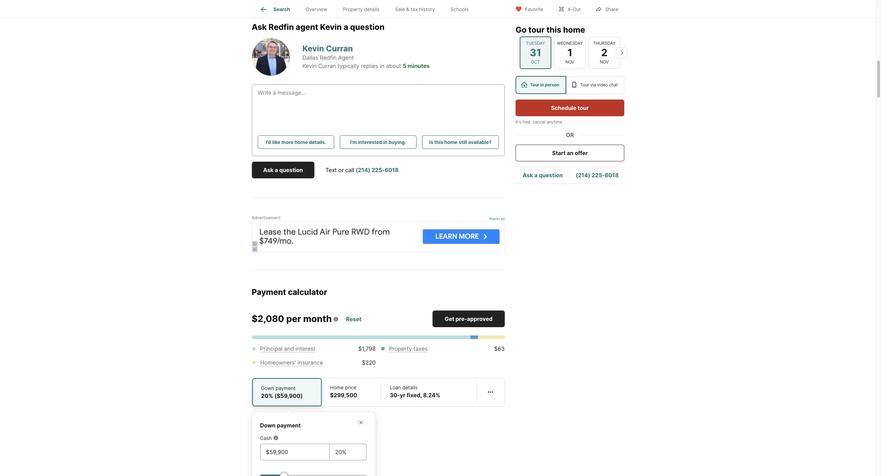 Task type: locate. For each thing, give the bounding box(es) containing it.
month
[[303, 314, 332, 325]]

tab list containing search
[[252, 0, 482, 18]]

payment down ($59,900) at the left bottom
[[277, 423, 301, 430]]

this right is
[[435, 139, 443, 145]]

ask
[[252, 22, 267, 32], [263, 167, 274, 174], [523, 172, 533, 179]]

1 tour from the left
[[530, 82, 540, 88]]

2 vertical spatial kevin
[[303, 63, 317, 70]]

(214) 225-6018 link right call on the left top
[[356, 167, 399, 174]]

payment for down payment
[[277, 423, 301, 430]]

like
[[272, 139, 281, 145]]

1 vertical spatial property
[[389, 346, 412, 353]]

0 vertical spatial details
[[364, 6, 380, 12]]

1 vertical spatial payment
[[277, 423, 301, 430]]

None text field
[[266, 449, 324, 457], [335, 449, 361, 457], [266, 449, 324, 457], [335, 449, 361, 457]]

30-
[[390, 392, 400, 399]]

is
[[429, 139, 433, 145]]

go
[[516, 25, 527, 35]]

question down the 'more'
[[279, 167, 303, 174]]

$2,080
[[252, 314, 284, 325]]

down for down payment 20% ($59,900)
[[261, 386, 274, 392]]

home left still
[[445, 139, 458, 145]]

tour up tuesday
[[529, 25, 545, 35]]

0 horizontal spatial question
[[279, 167, 303, 174]]

$220
[[362, 360, 376, 367]]

1 horizontal spatial home
[[445, 139, 458, 145]]

(214)
[[356, 167, 371, 174], [576, 172, 591, 179]]

down payment tooltip
[[252, 407, 505, 477]]

details left sale
[[364, 6, 380, 12]]

0 vertical spatial property
[[343, 6, 363, 12]]

tour inside button
[[578, 105, 589, 112]]

in left person
[[541, 82, 544, 88]]

sale & tax history tab
[[387, 1, 443, 18]]

tour inside tour via video chat option
[[581, 82, 589, 88]]

curran down kevin curran link
[[318, 63, 336, 70]]

kevin up dallas
[[303, 44, 324, 53]]

details up fixed, on the bottom left
[[403, 385, 418, 391]]

(214) 225-6018 link
[[356, 167, 399, 174], [576, 172, 619, 179]]

nov down 1
[[566, 59, 575, 65]]

(214) down offer
[[576, 172, 591, 179]]

down
[[261, 386, 274, 392], [260, 423, 276, 430]]

in left "buying."
[[383, 139, 388, 145]]

tour inside tour in person option
[[530, 82, 540, 88]]

nov for 1
[[566, 59, 575, 65]]

Write a message... text field
[[258, 89, 499, 114]]

home price $299,500
[[330, 385, 357, 399]]

1 vertical spatial in
[[541, 82, 544, 88]]

8.24%
[[423, 392, 441, 399]]

go tour this home
[[516, 25, 585, 35]]

2 vertical spatial in
[[383, 139, 388, 145]]

home inside i'd like more home details. "button"
[[295, 139, 308, 145]]

payment
[[276, 386, 296, 392], [277, 423, 301, 430]]

0 vertical spatial kevin
[[320, 22, 342, 32]]

None button
[[520, 36, 552, 69], [554, 37, 586, 69], [589, 37, 620, 69], [520, 36, 552, 69], [554, 37, 586, 69], [589, 37, 620, 69]]

schedule
[[551, 105, 577, 112]]

kevin down dallas
[[303, 63, 317, 70]]

still
[[459, 139, 467, 145]]

is this home still available? button
[[422, 136, 499, 149]]

1 horizontal spatial details
[[403, 385, 418, 391]]

down payment
[[260, 423, 301, 430]]

sale
[[395, 6, 405, 12]]

home up wednesday at the top right
[[563, 25, 585, 35]]

this up wednesday at the top right
[[547, 25, 562, 35]]

schools
[[451, 6, 469, 12]]

details inside tab
[[364, 6, 380, 12]]

question
[[350, 22, 385, 32], [279, 167, 303, 174], [539, 172, 563, 179]]

cash
[[260, 436, 272, 442]]

start
[[552, 150, 566, 157]]

ask a question down start
[[523, 172, 563, 179]]

0 horizontal spatial tour
[[530, 82, 540, 88]]

payment for down payment 20% ($59,900)
[[276, 386, 296, 392]]

payment inside tooltip
[[277, 423, 301, 430]]

0 vertical spatial tour
[[529, 25, 545, 35]]

tour for tour via video chat
[[581, 82, 589, 88]]

out
[[573, 6, 581, 12]]

0 vertical spatial payment
[[276, 386, 296, 392]]

text or call (214) 225-6018
[[326, 167, 399, 174]]

tuesday 31 oct
[[526, 41, 545, 65]]

tour via video chat option
[[566, 76, 625, 94]]

redfin down search
[[269, 22, 294, 32]]

redfin down kevin curran link
[[320, 54, 337, 61]]

in
[[380, 63, 385, 70], [541, 82, 544, 88], [383, 139, 388, 145]]

property taxes link
[[389, 346, 428, 353]]

it's
[[516, 120, 521, 125]]

0 vertical spatial in
[[380, 63, 385, 70]]

anytime
[[547, 120, 562, 125]]

it's free, cancel anytime
[[516, 120, 562, 125]]

question inside "button"
[[279, 167, 303, 174]]

agent
[[338, 54, 354, 61]]

details inside loan details 30-yr fixed, 8.24%
[[403, 385, 418, 391]]

advertisement
[[252, 216, 281, 221]]

0 horizontal spatial 225-
[[372, 167, 385, 174]]

1 nov from the left
[[566, 59, 575, 65]]

schools tab
[[443, 1, 477, 18]]

property inside tab
[[343, 6, 363, 12]]

Down Payment Slider range field
[[260, 472, 367, 477]]

nov inside thursday 2 nov
[[600, 59, 609, 65]]

1 horizontal spatial 6018
[[605, 172, 619, 179]]

this
[[547, 25, 562, 35], [435, 139, 443, 145]]

tuesday
[[526, 41, 545, 46]]

video
[[597, 82, 608, 88]]

1 vertical spatial redfin
[[320, 54, 337, 61]]

20%
[[261, 393, 273, 400]]

tab list
[[252, 0, 482, 18]]

is this home still available?
[[429, 139, 492, 145]]

redfin
[[269, 22, 294, 32], [320, 54, 337, 61]]

details.
[[309, 139, 326, 145]]

1 vertical spatial down
[[260, 423, 276, 430]]

tour for tour in person
[[530, 82, 540, 88]]

0 vertical spatial down
[[261, 386, 274, 392]]

1 horizontal spatial this
[[547, 25, 562, 35]]

down inside down payment 20% ($59,900)
[[261, 386, 274, 392]]

2 horizontal spatial home
[[563, 25, 585, 35]]

0 horizontal spatial details
[[364, 6, 380, 12]]

1 horizontal spatial a
[[344, 22, 348, 32]]

0 horizontal spatial nov
[[566, 59, 575, 65]]

2 nov from the left
[[600, 59, 609, 65]]

1 vertical spatial this
[[435, 139, 443, 145]]

property taxes
[[389, 346, 428, 353]]

property for property taxes
[[389, 346, 412, 353]]

ask redfin agent kevin a question
[[252, 22, 385, 32]]

1 vertical spatial curran
[[318, 63, 336, 70]]

report
[[490, 217, 500, 221]]

1 vertical spatial details
[[403, 385, 418, 391]]

2
[[601, 46, 608, 59]]

tour left person
[[530, 82, 540, 88]]

($59,900)
[[275, 393, 303, 400]]

in left "about"
[[380, 63, 385, 70]]

down inside tooltip
[[260, 423, 276, 430]]

2 horizontal spatial question
[[539, 172, 563, 179]]

1 horizontal spatial tour
[[581, 82, 589, 88]]

payment up ($59,900) at the left bottom
[[276, 386, 296, 392]]

0 horizontal spatial (214) 225-6018 link
[[356, 167, 399, 174]]

insurance
[[298, 360, 323, 367]]

0 horizontal spatial home
[[295, 139, 308, 145]]

wednesday
[[557, 41, 583, 46]]

home
[[563, 25, 585, 35], [295, 139, 308, 145], [445, 139, 458, 145]]

property
[[343, 6, 363, 12], [389, 346, 412, 353]]

nov inside wednesday 1 nov
[[566, 59, 575, 65]]

0 vertical spatial this
[[547, 25, 562, 35]]

0 horizontal spatial redfin
[[269, 22, 294, 32]]

pre-
[[456, 316, 467, 323]]

and
[[284, 346, 294, 353]]

225-
[[372, 167, 385, 174], [592, 172, 605, 179]]

question down property details tab
[[350, 22, 385, 32]]

home right the 'more'
[[295, 139, 308, 145]]

1 horizontal spatial 225-
[[592, 172, 605, 179]]

property details
[[343, 6, 380, 12]]

question down start
[[539, 172, 563, 179]]

0 horizontal spatial property
[[343, 6, 363, 12]]

list box
[[516, 76, 625, 94]]

down up 20%
[[261, 386, 274, 392]]

cancel
[[533, 120, 546, 125]]

2 tour from the left
[[581, 82, 589, 88]]

tour left via
[[581, 82, 589, 88]]

kevin curran link
[[303, 44, 353, 53]]

1 vertical spatial tour
[[578, 105, 589, 112]]

1 horizontal spatial property
[[389, 346, 412, 353]]

tour
[[529, 25, 545, 35], [578, 105, 589, 112]]

calculator
[[288, 288, 327, 298]]

(214) 225-6018 link down offer
[[576, 172, 619, 179]]

ask a question
[[263, 167, 303, 174], [523, 172, 563, 179]]

1 horizontal spatial redfin
[[320, 54, 337, 61]]

payment inside down payment 20% ($59,900)
[[276, 386, 296, 392]]

1 horizontal spatial tour
[[578, 105, 589, 112]]

0 horizontal spatial a
[[275, 167, 278, 174]]

kevin up kevin curran link
[[320, 22, 342, 32]]

down up cash
[[260, 423, 276, 430]]

yr
[[400, 392, 406, 399]]

thursday 2 nov
[[593, 41, 616, 65]]

1 horizontal spatial (214)
[[576, 172, 591, 179]]

principal
[[260, 346, 283, 353]]

nov down 2
[[600, 59, 609, 65]]

0 horizontal spatial tour
[[529, 25, 545, 35]]

via
[[591, 82, 596, 88]]

ask a question down the 'more'
[[263, 167, 303, 174]]

6018
[[385, 167, 399, 174], [605, 172, 619, 179]]

i'd like more home details. button
[[258, 136, 335, 149]]

tour right "schedule"
[[578, 105, 589, 112]]

1 horizontal spatial nov
[[600, 59, 609, 65]]

start an offer
[[552, 150, 588, 157]]

0 horizontal spatial this
[[435, 139, 443, 145]]

home inside is this home still available? button
[[445, 139, 458, 145]]

interest
[[296, 346, 316, 353]]

curran
[[326, 44, 353, 53], [318, 63, 336, 70]]

details for loan details 30-yr fixed, 8.24%
[[403, 385, 418, 391]]

(214) right call on the left top
[[356, 167, 371, 174]]

0 horizontal spatial ask a question
[[263, 167, 303, 174]]

wednesday 1 nov
[[557, 41, 583, 65]]

1 vertical spatial kevin
[[303, 44, 324, 53]]

31
[[530, 46, 542, 59]]

i'm interested in buying.
[[350, 139, 406, 145]]

curran up agent
[[326, 44, 353, 53]]



Task type: describe. For each thing, give the bounding box(es) containing it.
kevin curran dallas redfin agent kevin curran typically replies in about 5 minutes
[[303, 44, 430, 70]]

ask inside "button"
[[263, 167, 274, 174]]

sale & tax history
[[395, 6, 435, 12]]

tour in person
[[530, 82, 560, 88]]

agent
[[296, 22, 318, 32]]

payment calculator
[[252, 288, 327, 298]]

list box containing tour in person
[[516, 76, 625, 94]]

ad region
[[252, 221, 505, 253]]

approved
[[467, 316, 493, 323]]

home for more
[[295, 139, 308, 145]]

free,
[[523, 120, 532, 125]]

x-out
[[568, 6, 581, 12]]

1 horizontal spatial (214) 225-6018 link
[[576, 172, 619, 179]]

available?
[[468, 139, 492, 145]]

a inside "button"
[[275, 167, 278, 174]]

an
[[567, 150, 574, 157]]

(214) 225-6018
[[576, 172, 619, 179]]

principal and interest link
[[260, 346, 316, 353]]

minutes
[[408, 63, 430, 70]]

i'm interested in buying. button
[[340, 136, 417, 149]]

down for down payment
[[260, 423, 276, 430]]

in inside kevin curran dallas redfin agent kevin curran typically replies in about 5 minutes
[[380, 63, 385, 70]]

redfin inside kevin curran dallas redfin agent kevin curran typically replies in about 5 minutes
[[320, 54, 337, 61]]

thursday
[[593, 41, 616, 46]]

home
[[330, 385, 344, 391]]

nov for 2
[[600, 59, 609, 65]]

start an offer button
[[516, 145, 625, 162]]

down payment 20% ($59,900)
[[261, 386, 303, 400]]

i'd like more home details.
[[266, 139, 326, 145]]

person
[[545, 82, 560, 88]]

search link
[[260, 5, 290, 14]]

i'd
[[266, 139, 271, 145]]

loan
[[390, 385, 401, 391]]

property details tab
[[335, 1, 387, 18]]

per
[[286, 314, 301, 325]]

$2,080 per month
[[252, 314, 332, 325]]

report ad button
[[490, 217, 505, 223]]

tour via video chat
[[581, 82, 618, 88]]

payment
[[252, 288, 286, 298]]

2 horizontal spatial a
[[534, 172, 538, 179]]

0 vertical spatial curran
[[326, 44, 353, 53]]

reset button
[[346, 314, 362, 326]]

ask a question link
[[523, 172, 563, 179]]

homeowners'
[[260, 360, 296, 367]]

history
[[419, 6, 435, 12]]

home for this
[[563, 25, 585, 35]]

more
[[282, 139, 294, 145]]

fixed,
[[407, 392, 422, 399]]

1
[[568, 46, 573, 59]]

tour for go
[[529, 25, 545, 35]]

overview
[[306, 6, 328, 12]]

property for property details
[[343, 6, 363, 12]]

search
[[274, 6, 290, 12]]

homeowners' insurance
[[260, 360, 323, 367]]

or
[[339, 167, 344, 174]]

get pre-approved
[[445, 316, 493, 323]]

or
[[566, 132, 574, 139]]

$63
[[494, 346, 505, 353]]

details for property details
[[364, 6, 380, 12]]

ad
[[501, 217, 505, 221]]

tax
[[411, 6, 418, 12]]

in inside option
[[541, 82, 544, 88]]

interested
[[358, 139, 382, 145]]

text
[[326, 167, 337, 174]]

schedule tour button
[[516, 100, 625, 116]]

1 horizontal spatial ask a question
[[523, 172, 563, 179]]

this inside button
[[435, 139, 443, 145]]

tour in person option
[[516, 76, 566, 94]]

about
[[386, 63, 401, 70]]

report ad
[[490, 217, 505, 221]]

1 horizontal spatial question
[[350, 22, 385, 32]]

tour for schedule
[[578, 105, 589, 112]]

ask a question inside "button"
[[263, 167, 303, 174]]

5
[[403, 63, 407, 70]]

share button
[[590, 2, 625, 16]]

principal and interest
[[260, 346, 316, 353]]

dallas redfin agentkevin curran image
[[252, 38, 290, 76]]

get
[[445, 316, 455, 323]]

schedule tour
[[551, 105, 589, 112]]

0 horizontal spatial 6018
[[385, 167, 399, 174]]

overview tab
[[298, 1, 335, 18]]

homeowners' insurance link
[[260, 360, 323, 367]]

x-
[[568, 6, 573, 12]]

0 vertical spatial redfin
[[269, 22, 294, 32]]

dallas
[[303, 54, 318, 61]]

$299,500
[[330, 392, 357, 399]]

call
[[346, 167, 354, 174]]

loan details 30-yr fixed, 8.24%
[[390, 385, 441, 399]]

reset
[[346, 317, 362, 323]]

chat
[[609, 82, 618, 88]]

0 horizontal spatial (214)
[[356, 167, 371, 174]]

x-out button
[[552, 2, 587, 16]]

typically
[[338, 63, 360, 70]]

next image
[[616, 47, 627, 58]]

i'm
[[350, 139, 357, 145]]

in inside button
[[383, 139, 388, 145]]

share
[[606, 6, 619, 12]]

ask a question button
[[252, 162, 315, 179]]

offer
[[575, 150, 588, 157]]

get pre-approved button
[[433, 311, 505, 328]]

&
[[406, 6, 410, 12]]



Task type: vqa. For each thing, say whether or not it's contained in the screenshot.
home to the left
yes



